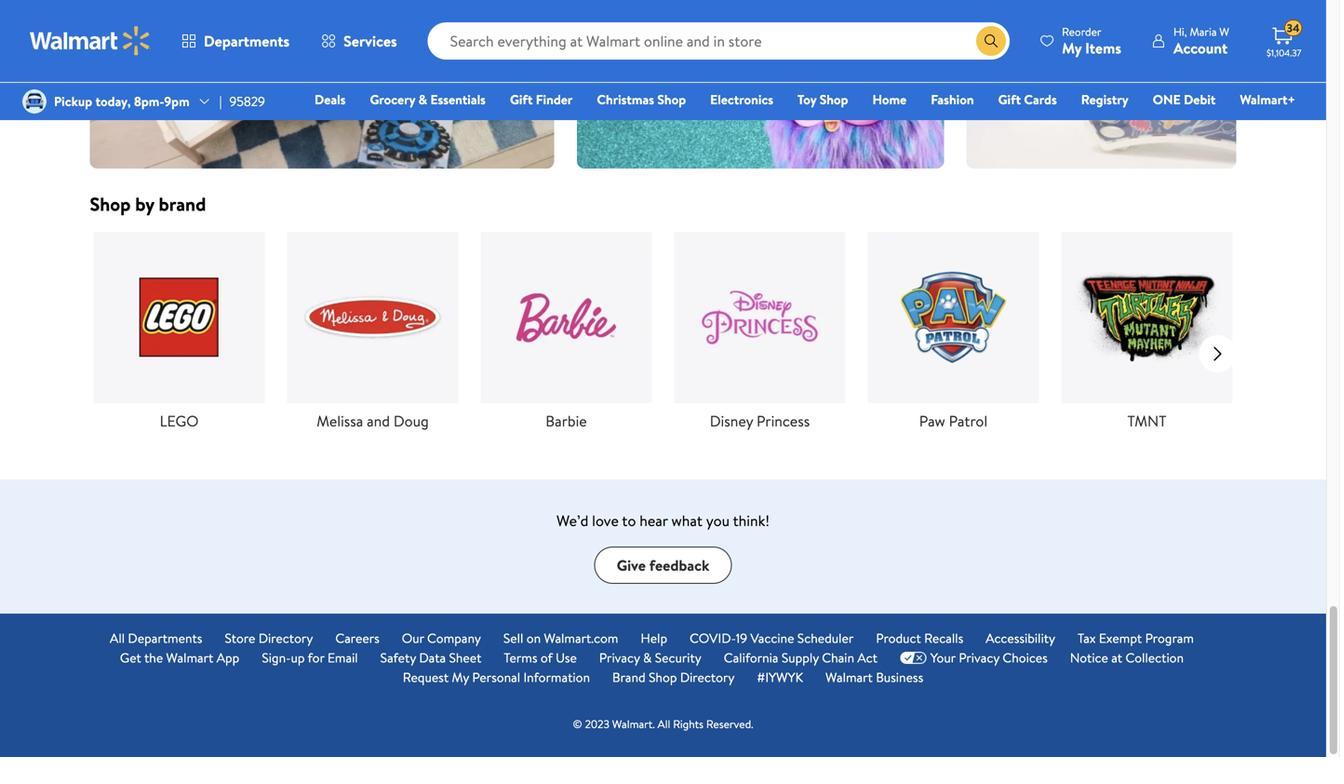 Task type: describe. For each thing, give the bounding box(es) containing it.
9pm
[[164, 92, 190, 110]]

sign-
[[262, 649, 291, 667]]

disney princess
[[710, 411, 810, 431]]

request my personal information link
[[403, 668, 590, 687]]

shop for brand shop directory
[[649, 668, 677, 686]]

category shop paw patrol image
[[868, 232, 1040, 403]]

store directory
[[225, 629, 313, 647]]

product recalls link
[[876, 629, 964, 648]]

exempt
[[1100, 629, 1143, 647]]

patrol
[[949, 411, 988, 431]]

maria
[[1190, 24, 1217, 40]]

& for grocery & essentials
[[419, 90, 427, 108]]

your privacy choices
[[931, 649, 1048, 667]]

accessibility link
[[986, 629, 1056, 648]]

melissa
[[317, 411, 363, 431]]

departments button
[[166, 19, 305, 63]]

feedback
[[650, 555, 710, 575]]

walmart image
[[30, 26, 151, 56]]

brand shop directory link
[[613, 668, 735, 687]]

brand
[[613, 668, 646, 686]]

account
[[1174, 38, 1228, 58]]

brand shop directory
[[613, 668, 735, 686]]

hear
[[640, 510, 668, 531]]

data
[[419, 649, 446, 667]]

registry link
[[1073, 89, 1138, 109]]

lego link
[[94, 217, 265, 454]]

personal
[[472, 668, 521, 686]]

sign-up for email
[[262, 649, 358, 667]]

california supply chain act
[[724, 649, 878, 667]]

privacy choices icon image
[[900, 651, 927, 664]]

get the walmart app link
[[120, 648, 240, 668]]

information
[[524, 668, 590, 686]]

company
[[427, 629, 481, 647]]

finder
[[536, 90, 573, 108]]

fashion link
[[923, 89, 983, 109]]

what
[[672, 510, 703, 531]]

deals link
[[306, 89, 354, 109]]

rights
[[673, 716, 704, 732]]

notice
[[1071, 649, 1109, 667]]

category shop melissa and doug image
[[287, 232, 459, 403]]

Walmart Site-Wide search field
[[428, 22, 1010, 60]]

we'd
[[557, 510, 589, 531]]

category shop teenage mutant ninja turtles image
[[1062, 232, 1233, 403]]

gift cards
[[999, 90, 1058, 108]]

barbie link
[[481, 217, 652, 454]]

#iywyk
[[757, 668, 804, 686]]

© 2023 walmart. all rights reserved.
[[573, 716, 754, 732]]

choices
[[1003, 649, 1048, 667]]

home link
[[865, 89, 915, 109]]

terms of use
[[504, 649, 577, 667]]

grocery & essentials link
[[362, 89, 494, 109]]

your privacy choices link
[[900, 648, 1048, 668]]

search icon image
[[984, 34, 999, 48]]

1 horizontal spatial all
[[658, 716, 671, 732]]

help link
[[641, 629, 668, 648]]

you
[[707, 510, 730, 531]]

store
[[225, 629, 255, 647]]

electronics link
[[702, 89, 782, 109]]

think!
[[733, 510, 770, 531]]

app
[[217, 649, 240, 667]]

deals
[[315, 90, 346, 108]]

©
[[573, 716, 583, 732]]

request
[[403, 668, 449, 686]]

careers
[[336, 629, 380, 647]]

notice at collection request my personal information
[[403, 649, 1184, 686]]

1 vertical spatial directory
[[680, 668, 735, 686]]

1 horizontal spatial walmart
[[826, 668, 873, 686]]

w
[[1220, 24, 1230, 40]]

category shop disney princess image
[[675, 232, 846, 403]]

more
[[613, 8, 663, 39]]

all departments link
[[110, 629, 202, 648]]

melissa and doug
[[317, 411, 429, 431]]

shop for toy shop
[[820, 90, 849, 108]]

sign-up for email link
[[262, 648, 358, 668]]

sell on walmart.com link
[[504, 629, 619, 648]]

email
[[328, 649, 358, 667]]

program
[[1146, 629, 1195, 647]]

scheduler
[[798, 629, 854, 647]]

| 95829
[[219, 92, 265, 110]]

registry
[[1082, 90, 1129, 108]]

reorder
[[1062, 24, 1102, 40]]

we'd love to hear what you think!
[[557, 510, 770, 531]]

& inside interactive toys & more
[[592, 8, 607, 39]]

toy shop link
[[790, 89, 857, 109]]

walmart+
[[1241, 90, 1296, 108]]

cards
[[1025, 90, 1058, 108]]



Task type: locate. For each thing, give the bounding box(es) containing it.
paw patrol
[[920, 411, 988, 431]]

lego
[[160, 411, 199, 431]]

0 vertical spatial directory
[[259, 629, 313, 647]]

2 privacy from the left
[[959, 649, 1000, 667]]

shop now link
[[592, 47, 662, 77]]

toy
[[798, 90, 817, 108]]

walmart
[[166, 649, 214, 667], [826, 668, 873, 686]]

shop right christmas
[[658, 90, 686, 108]]

fashion
[[931, 90, 974, 108]]

safety
[[381, 649, 416, 667]]

christmas shop link
[[589, 89, 695, 109]]

|
[[219, 92, 222, 110]]

shop by brand
[[90, 191, 206, 217]]

privacy
[[600, 649, 640, 667], [959, 649, 1000, 667]]

1 horizontal spatial my
[[1062, 38, 1082, 58]]

give
[[617, 555, 646, 575]]

shop for christmas shop
[[658, 90, 686, 108]]

0 vertical spatial walmart
[[166, 649, 214, 667]]

christmas
[[597, 90, 655, 108]]

all up get on the left bottom
[[110, 629, 125, 647]]

my inside the notice at collection request my personal information
[[452, 668, 469, 686]]

essentials
[[431, 90, 486, 108]]

electronics
[[711, 90, 774, 108]]

california
[[724, 649, 779, 667]]

your
[[931, 649, 956, 667]]

brand
[[159, 191, 206, 217]]

christmas shop
[[597, 90, 686, 108]]

covid-19 vaccine scheduler
[[690, 629, 854, 647]]

1 vertical spatial &
[[419, 90, 427, 108]]

my
[[1062, 38, 1082, 58], [452, 668, 469, 686]]

california supply chain act link
[[724, 648, 878, 668]]

0 vertical spatial my
[[1062, 38, 1082, 58]]

walmart inside the tax exempt program get the walmart app
[[166, 649, 214, 667]]

recalls
[[925, 629, 964, 647]]

act
[[858, 649, 878, 667]]

product recalls
[[876, 629, 964, 647]]

2 vertical spatial &
[[643, 649, 652, 667]]

careers link
[[336, 629, 380, 648]]

category shop lego image
[[94, 232, 265, 403]]

walmart right the
[[166, 649, 214, 667]]

gift for gift cards
[[999, 90, 1021, 108]]

95829
[[230, 92, 265, 110]]

walmart down chain
[[826, 668, 873, 686]]

directory up sign-
[[259, 629, 313, 647]]

disney princess link
[[675, 217, 846, 454]]

gift left finder
[[510, 90, 533, 108]]

services
[[344, 31, 397, 51]]

today,
[[96, 92, 131, 110]]

one debit
[[1153, 90, 1216, 108]]

collection
[[1126, 649, 1184, 667]]

1 vertical spatial walmart
[[826, 668, 873, 686]]

all left rights
[[658, 716, 671, 732]]

1 horizontal spatial gift
[[999, 90, 1021, 108]]

0 horizontal spatial all
[[110, 629, 125, 647]]

shop right toy
[[820, 90, 849, 108]]

at
[[1112, 649, 1123, 667]]

walmart business link
[[826, 668, 924, 687]]

shop left now
[[592, 53, 620, 71]]

of
[[541, 649, 553, 667]]

shop down privacy & security link
[[649, 668, 677, 686]]

2 gift from the left
[[999, 90, 1021, 108]]

Search search field
[[428, 22, 1010, 60]]

departments up the
[[128, 629, 202, 647]]

& for privacy & security
[[643, 649, 652, 667]]

all departments
[[110, 629, 202, 647]]

category shop barbie image
[[481, 232, 652, 403]]

melissa and doug link
[[287, 217, 459, 454]]

toy shop
[[798, 90, 849, 108]]

our company link
[[402, 629, 481, 648]]

2 horizontal spatial &
[[643, 649, 652, 667]]

directory down security on the bottom of page
[[680, 668, 735, 686]]

 image
[[22, 89, 47, 114]]

interactive
[[592, 0, 698, 8]]

0 horizontal spatial departments
[[128, 629, 202, 647]]

walmart business
[[826, 668, 924, 686]]

& down help link
[[643, 649, 652, 667]]

0 horizontal spatial my
[[452, 668, 469, 686]]

0 horizontal spatial gift
[[510, 90, 533, 108]]

0 horizontal spatial privacy
[[600, 649, 640, 667]]

interactive toys & more
[[592, 0, 744, 39]]

for
[[308, 649, 325, 667]]

all
[[110, 629, 125, 647], [658, 716, 671, 732]]

by
[[135, 191, 154, 217]]

1 vertical spatial my
[[452, 668, 469, 686]]

shop left the 'by'
[[90, 191, 131, 217]]

1 horizontal spatial departments
[[204, 31, 290, 51]]

get
[[120, 649, 141, 667]]

0 vertical spatial all
[[110, 629, 125, 647]]

gift
[[510, 90, 533, 108], [999, 90, 1021, 108]]

tmnt
[[1128, 411, 1167, 431]]

#iywyk link
[[757, 668, 804, 687]]

&
[[592, 8, 607, 39], [419, 90, 427, 108], [643, 649, 652, 667]]

safety data sheet
[[381, 649, 482, 667]]

tax exempt program get the walmart app
[[120, 629, 1195, 667]]

reorder my items
[[1062, 24, 1122, 58]]

sell on walmart.com
[[504, 629, 619, 647]]

1 gift from the left
[[510, 90, 533, 108]]

one
[[1153, 90, 1181, 108]]

home
[[873, 90, 907, 108]]

our company
[[402, 629, 481, 647]]

gift for gift finder
[[510, 90, 533, 108]]

notice at collection link
[[1071, 648, 1184, 668]]

1 horizontal spatial &
[[592, 8, 607, 39]]

to
[[622, 510, 636, 531]]

0 horizontal spatial directory
[[259, 629, 313, 647]]

1 vertical spatial departments
[[128, 629, 202, 647]]

now
[[623, 53, 647, 71]]

privacy up brand
[[600, 649, 640, 667]]

services button
[[305, 19, 413, 63]]

directory
[[259, 629, 313, 647], [680, 668, 735, 686]]

hi, maria w account
[[1174, 24, 1230, 58]]

our
[[402, 629, 424, 647]]

1 horizontal spatial directory
[[680, 668, 735, 686]]

& left more
[[592, 8, 607, 39]]

business
[[876, 668, 924, 686]]

0 horizontal spatial walmart
[[166, 649, 214, 667]]

privacy right your
[[959, 649, 1000, 667]]

tmnt link
[[1062, 217, 1233, 454]]

19
[[736, 629, 748, 647]]

my inside reorder my items
[[1062, 38, 1082, 58]]

my down sheet at left bottom
[[452, 668, 469, 686]]

0 vertical spatial &
[[592, 8, 607, 39]]

& right grocery
[[419, 90, 427, 108]]

next slide of list image
[[1200, 335, 1237, 373]]

walmart.com
[[544, 629, 619, 647]]

1 horizontal spatial privacy
[[959, 649, 1000, 667]]

supply
[[782, 649, 819, 667]]

gift cards link
[[990, 89, 1066, 109]]

1 privacy from the left
[[600, 649, 640, 667]]

sheet
[[449, 649, 482, 667]]

1 vertical spatial all
[[658, 716, 671, 732]]

departments inside 'popup button'
[[204, 31, 290, 51]]

0 horizontal spatial &
[[419, 90, 427, 108]]

give feedback button
[[595, 547, 732, 584]]

8pm-
[[134, 92, 164, 110]]

departments up '95829'
[[204, 31, 290, 51]]

0 vertical spatial departments
[[204, 31, 290, 51]]

shop interactive toys image
[[577, 0, 945, 169]]

reserved.
[[707, 716, 754, 732]]

vaccine
[[751, 629, 795, 647]]

gift left cards
[[999, 90, 1021, 108]]

my left items
[[1062, 38, 1082, 58]]

love
[[592, 510, 619, 531]]

34
[[1288, 20, 1300, 36]]



Task type: vqa. For each thing, say whether or not it's contained in the screenshot.
Supply
yes



